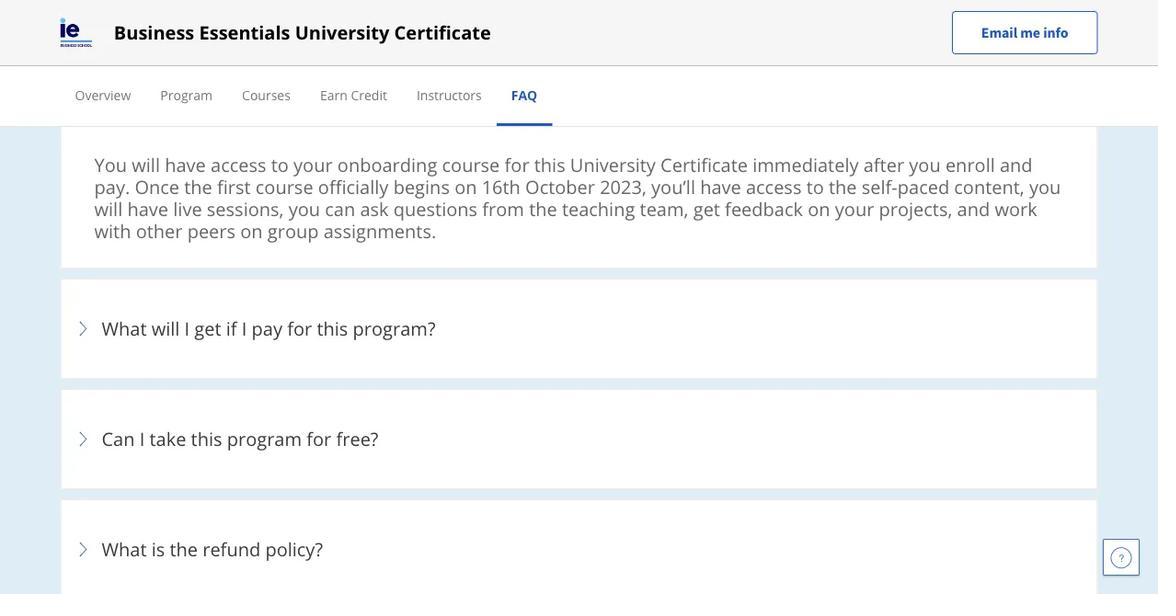 Task type: describe. For each thing, give the bounding box(es) containing it.
will down you
[[94, 196, 123, 222]]

courses
[[242, 86, 291, 104]]

have up live
[[165, 152, 206, 177]]

will for when
[[156, 80, 185, 106]]

from
[[483, 196, 525, 222]]

team,
[[640, 196, 689, 222]]

overview
[[75, 86, 131, 104]]

what will i get if i pay for this program? list item
[[60, 278, 1098, 379]]

1 horizontal spatial course
[[442, 152, 500, 177]]

faq link
[[512, 86, 538, 104]]

the inside list item
[[170, 537, 198, 562]]

assignments?
[[472, 80, 587, 106]]

with
[[94, 218, 131, 244]]

instructors link
[[417, 86, 482, 104]]

content,
[[955, 174, 1025, 199]]

2023,
[[600, 174, 647, 199]]

what is the refund policy? button
[[72, 511, 1087, 588]]

group
[[268, 218, 319, 244]]

2 horizontal spatial and
[[1000, 152, 1033, 177]]

help center image
[[1111, 547, 1133, 569]]

2 vertical spatial this
[[191, 426, 222, 452]]

take
[[150, 426, 186, 452]]

get inside you will have access to your onboarding course for this university certificate immediately after you enroll and pay. once the first course officially begins on 16th october 2023, you'll have access to the self-paced content, you will have live sessions, you can ask questions from the teaching team, get feedback on your projects, and work with other peers on group assignments.
[[694, 196, 721, 222]]

sessions,
[[207, 196, 284, 222]]

1 horizontal spatial you
[[910, 152, 941, 177]]

courses link
[[242, 86, 291, 104]]

ask
[[360, 196, 389, 222]]

2 vertical spatial and
[[958, 196, 991, 222]]

free?
[[336, 426, 379, 452]]

i left if
[[185, 316, 190, 341]]

chevron right image
[[72, 539, 94, 561]]

earn credit link
[[320, 86, 387, 104]]

enroll
[[946, 152, 996, 177]]

live
[[173, 196, 202, 222]]

i right can
[[140, 426, 145, 452]]

program
[[227, 426, 302, 452]]

chevron right image for can
[[72, 428, 94, 450]]

can
[[325, 196, 356, 222]]

have left live
[[127, 196, 168, 222]]

overview link
[[75, 86, 131, 104]]

will for what
[[152, 316, 180, 341]]

teaching
[[562, 196, 635, 222]]

1 vertical spatial this
[[317, 316, 348, 341]]

1 vertical spatial your
[[835, 196, 875, 222]]

you'll
[[652, 174, 696, 199]]

0 horizontal spatial you
[[289, 196, 320, 222]]

0 horizontal spatial to
[[271, 152, 289, 177]]

what is the refund policy?
[[102, 537, 323, 562]]

october
[[526, 174, 595, 199]]

will for you
[[132, 152, 160, 177]]

0 horizontal spatial on
[[240, 218, 263, 244]]

you
[[94, 152, 127, 177]]

can i take this program for free?
[[102, 426, 379, 452]]

can i take this program for free? list item
[[60, 389, 1098, 490]]

ie business school image
[[60, 18, 92, 47]]

email
[[982, 23, 1018, 42]]

is
[[152, 537, 165, 562]]

paced
[[898, 174, 950, 199]]

have right the you'll
[[701, 174, 742, 199]]

once
[[135, 174, 180, 199]]

2 horizontal spatial you
[[1030, 174, 1062, 199]]

when
[[102, 80, 152, 106]]

have inside dropdown button
[[199, 80, 241, 106]]

what will i get if i pay for this program? button
[[72, 290, 1087, 367]]

projects,
[[879, 196, 953, 222]]

peers
[[187, 218, 236, 244]]

pay
[[252, 316, 283, 341]]



Task type: vqa. For each thing, say whether or not it's contained in the screenshot.
team,
yes



Task type: locate. For each thing, give the bounding box(es) containing it.
your up can
[[294, 152, 333, 177]]

this right take
[[191, 426, 222, 452]]

0 vertical spatial what
[[102, 316, 147, 341]]

faq
[[512, 86, 538, 104]]

list containing when will i have access to the lectures and assignments?
[[60, 43, 1098, 595]]

access inside dropdown button
[[245, 80, 301, 106]]

0 horizontal spatial certificate
[[394, 20, 491, 45]]

1 horizontal spatial your
[[835, 196, 875, 222]]

2 vertical spatial chevron right image
[[72, 428, 94, 450]]

assignments.
[[324, 218, 436, 244]]

get
[[694, 196, 721, 222], [195, 316, 221, 341]]

1 horizontal spatial get
[[694, 196, 721, 222]]

0 vertical spatial for
[[505, 152, 530, 177]]

certificate inside you will have access to your onboarding course for this university certificate immediately after you enroll and pay. once the first course officially begins on 16th october 2023, you'll have access to the self-paced content, you will have live sessions, you can ask questions from the teaching team, get feedback on your projects, and work with other peers on group assignments.
[[661, 152, 748, 177]]

what for what will i get if i pay for this program?
[[102, 316, 147, 341]]

onboarding
[[338, 152, 437, 177]]

list item
[[60, 43, 1098, 279]]

email me info button
[[952, 11, 1098, 54]]

your down after
[[835, 196, 875, 222]]

other
[[136, 218, 183, 244]]

get right team,
[[694, 196, 721, 222]]

for inside you will have access to your onboarding course for this university certificate immediately after you enroll and pay. once the first course officially begins on 16th october 2023, you'll have access to the self-paced content, you will have live sessions, you can ask questions from the teaching team, get feedback on your projects, and work with other peers on group assignments.
[[505, 152, 530, 177]]

business
[[114, 20, 194, 45]]

1 chevron right image from the top
[[72, 82, 94, 104]]

0 vertical spatial chevron right image
[[72, 82, 94, 104]]

refund
[[203, 537, 261, 562]]

will right when
[[156, 80, 185, 106]]

your
[[294, 152, 333, 177], [835, 196, 875, 222]]

0 vertical spatial university
[[295, 20, 390, 45]]

questions
[[394, 196, 478, 222]]

to right courses
[[306, 80, 323, 106]]

self-
[[862, 174, 898, 199]]

you right after
[[910, 152, 941, 177]]

you
[[910, 152, 941, 177], [1030, 174, 1062, 199], [289, 196, 320, 222]]

essentials
[[199, 20, 290, 45]]

university up when will i have access to the lectures and assignments?
[[295, 20, 390, 45]]

you will have access to your onboarding course for this university certificate immediately after you enroll and pay. once the first course officially begins on 16th october 2023, you'll have access to the self-paced content, you will have live sessions, you can ask questions from the teaching team, get feedback on your projects, and work with other peers on group assignments.
[[94, 152, 1062, 244]]

1 horizontal spatial on
[[455, 174, 477, 199]]

this
[[535, 152, 566, 177], [317, 316, 348, 341], [191, 426, 222, 452]]

1 vertical spatial chevron right image
[[72, 318, 94, 340]]

0 horizontal spatial university
[[295, 20, 390, 45]]

and right lectures
[[434, 80, 467, 106]]

2 horizontal spatial to
[[807, 174, 824, 199]]

certificate menu element
[[60, 66, 1098, 126]]

access
[[245, 80, 301, 106], [211, 152, 266, 177], [746, 174, 802, 199]]

university
[[295, 20, 390, 45], [571, 152, 656, 177]]

1 horizontal spatial and
[[958, 196, 991, 222]]

i inside list item
[[190, 80, 195, 106]]

1 vertical spatial university
[[571, 152, 656, 177]]

get inside dropdown button
[[195, 316, 221, 341]]

i right if
[[242, 316, 247, 341]]

have left courses
[[199, 80, 241, 106]]

university up teaching
[[571, 152, 656, 177]]

will inside list item
[[152, 316, 180, 341]]

for up the from
[[505, 152, 530, 177]]

what will i get if i pay for this program?
[[102, 316, 436, 341]]

to right the first
[[271, 152, 289, 177]]

what inside list item
[[102, 316, 147, 341]]

to inside dropdown button
[[306, 80, 323, 106]]

0 vertical spatial get
[[694, 196, 721, 222]]

if
[[226, 316, 237, 341]]

first
[[217, 174, 251, 199]]

and left work
[[958, 196, 991, 222]]

i right when
[[190, 80, 195, 106]]

0 vertical spatial this
[[535, 152, 566, 177]]

1 vertical spatial for
[[287, 316, 312, 341]]

this left program?
[[317, 316, 348, 341]]

list item containing when will i have access to the lectures and assignments?
[[60, 43, 1098, 279]]

1 horizontal spatial certificate
[[661, 152, 748, 177]]

work
[[995, 196, 1038, 222]]

1 vertical spatial and
[[1000, 152, 1033, 177]]

1 vertical spatial get
[[195, 316, 221, 341]]

feedback
[[725, 196, 803, 222]]

this inside you will have access to your onboarding course for this university certificate immediately after you enroll and pay. once the first course officially begins on 16th october 2023, you'll have access to the self-paced content, you will have live sessions, you can ask questions from the teaching team, get feedback on your projects, and work with other peers on group assignments.
[[535, 152, 566, 177]]

i
[[190, 80, 195, 106], [185, 316, 190, 341], [242, 316, 247, 341], [140, 426, 145, 452]]

course
[[442, 152, 500, 177], [256, 174, 313, 199]]

credit
[[351, 86, 387, 104]]

immediately
[[753, 152, 859, 177]]

3 chevron right image from the top
[[72, 428, 94, 450]]

on
[[455, 174, 477, 199], [808, 196, 831, 222], [240, 218, 263, 244]]

on down immediately
[[808, 196, 831, 222]]

for right pay
[[287, 316, 312, 341]]

you right content,
[[1030, 174, 1062, 199]]

instructors
[[417, 86, 482, 104]]

0 vertical spatial certificate
[[394, 20, 491, 45]]

will
[[156, 80, 185, 106], [132, 152, 160, 177], [94, 196, 123, 222], [152, 316, 180, 341]]

to right "feedback"
[[807, 174, 824, 199]]

chevron right image for what
[[72, 318, 94, 340]]

when will i have access to the lectures and assignments? button
[[72, 55, 1087, 132]]

0 horizontal spatial and
[[434, 80, 467, 106]]

program?
[[353, 316, 436, 341]]

will right you
[[132, 152, 160, 177]]

2 what from the top
[[102, 537, 147, 562]]

1 what from the top
[[102, 316, 147, 341]]

2 horizontal spatial on
[[808, 196, 831, 222]]

on left 16th
[[455, 174, 477, 199]]

0 horizontal spatial get
[[195, 316, 221, 341]]

for left free?
[[307, 426, 332, 452]]

get left if
[[195, 316, 221, 341]]

chevron right image inside 'can i take this program for free?' dropdown button
[[72, 428, 94, 450]]

info
[[1044, 23, 1069, 42]]

can
[[102, 426, 135, 452]]

chevron right image
[[72, 82, 94, 104], [72, 318, 94, 340], [72, 428, 94, 450]]

0 vertical spatial your
[[294, 152, 333, 177]]

0 vertical spatial and
[[434, 80, 467, 106]]

to
[[306, 80, 323, 106], [271, 152, 289, 177], [807, 174, 824, 199]]

1 horizontal spatial to
[[306, 80, 323, 106]]

this right 16th
[[535, 152, 566, 177]]

policy?
[[265, 537, 323, 562]]

chevron right image inside what will i get if i pay for this program? dropdown button
[[72, 318, 94, 340]]

will left if
[[152, 316, 180, 341]]

chevron right image for when
[[72, 82, 94, 104]]

for
[[505, 152, 530, 177], [287, 316, 312, 341], [307, 426, 332, 452]]

certificate up instructors link
[[394, 20, 491, 45]]

can i take this program for free? button
[[72, 401, 1087, 478]]

1 vertical spatial what
[[102, 537, 147, 562]]

2 vertical spatial for
[[307, 426, 332, 452]]

lectures
[[361, 80, 429, 106]]

program
[[160, 86, 213, 104]]

business essentials university certificate
[[114, 20, 491, 45]]

certificate up team,
[[661, 152, 748, 177]]

0 horizontal spatial course
[[256, 174, 313, 199]]

you left can
[[289, 196, 320, 222]]

certificate
[[394, 20, 491, 45], [661, 152, 748, 177]]

16th
[[482, 174, 521, 199]]

2 horizontal spatial this
[[535, 152, 566, 177]]

university inside you will have access to your onboarding course for this university certificate immediately after you enroll and pay. once the first course officially begins on 16th october 2023, you'll have access to the self-paced content, you will have live sessions, you can ask questions from the teaching team, get feedback on your projects, and work with other peers on group assignments.
[[571, 152, 656, 177]]

on right the peers
[[240, 218, 263, 244]]

chevron right image inside the when will i have access to the lectures and assignments? dropdown button
[[72, 82, 94, 104]]

and
[[434, 80, 467, 106], [1000, 152, 1033, 177], [958, 196, 991, 222]]

and inside dropdown button
[[434, 80, 467, 106]]

have
[[199, 80, 241, 106], [165, 152, 206, 177], [701, 174, 742, 199], [127, 196, 168, 222]]

what is the refund policy? list item
[[60, 499, 1098, 595]]

0 horizontal spatial this
[[191, 426, 222, 452]]

earn
[[320, 86, 348, 104]]

what
[[102, 316, 147, 341], [102, 537, 147, 562]]

0 horizontal spatial your
[[294, 152, 333, 177]]

program link
[[160, 86, 213, 104]]

when will i have access to the lectures and assignments?
[[102, 80, 587, 106]]

1 horizontal spatial this
[[317, 316, 348, 341]]

1 vertical spatial certificate
[[661, 152, 748, 177]]

email me info
[[982, 23, 1069, 42]]

and up work
[[1000, 152, 1033, 177]]

begins
[[394, 174, 450, 199]]

earn credit
[[320, 86, 387, 104]]

the
[[328, 80, 356, 106], [184, 174, 212, 199], [829, 174, 857, 199], [529, 196, 557, 222], [170, 537, 198, 562]]

course up the from
[[442, 152, 500, 177]]

pay.
[[94, 174, 130, 199]]

2 chevron right image from the top
[[72, 318, 94, 340]]

course up group on the left of page
[[256, 174, 313, 199]]

me
[[1021, 23, 1041, 42]]

what for what is the refund policy?
[[102, 537, 147, 562]]

list
[[60, 43, 1098, 595]]

officially
[[318, 174, 389, 199]]

what inside list item
[[102, 537, 147, 562]]

after
[[864, 152, 905, 177]]

1 horizontal spatial university
[[571, 152, 656, 177]]



